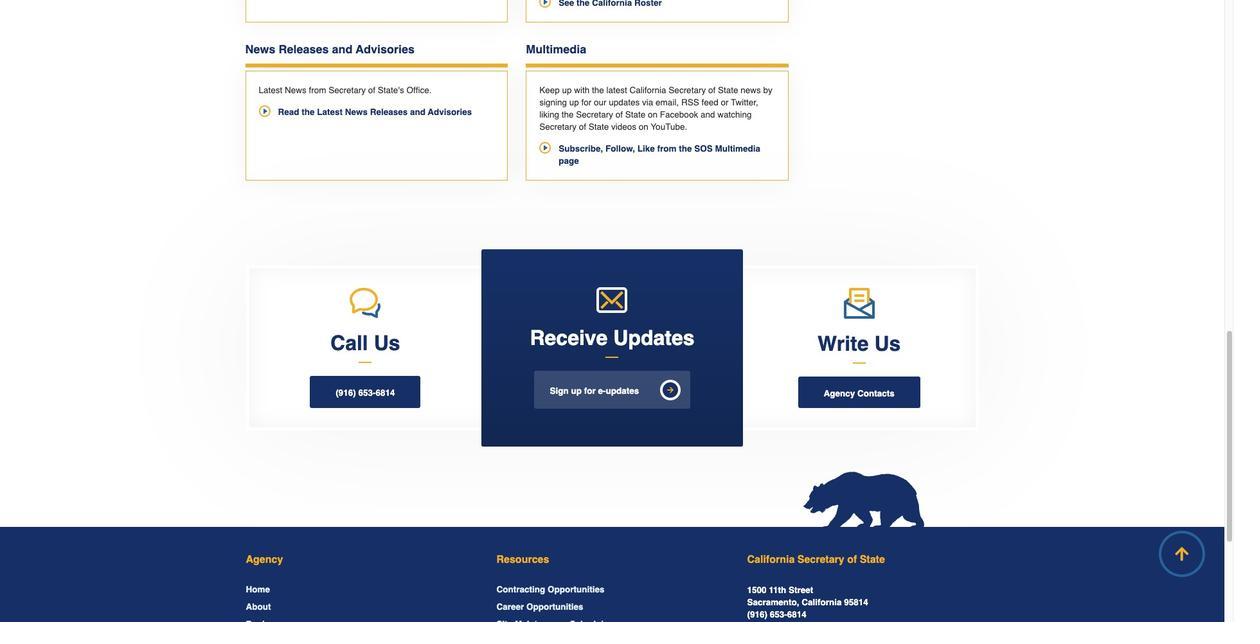 Task type: describe. For each thing, give the bounding box(es) containing it.
sacramento
[[747, 598, 797, 608]]

0 vertical spatial on
[[648, 110, 658, 119]]

secretary down our
[[576, 110, 613, 119]]

95814
[[844, 598, 868, 608]]

youtube.
[[651, 122, 687, 132]]

agency for agency
[[246, 554, 283, 566]]

signing
[[539, 98, 567, 107]]

call
[[330, 331, 368, 355]]

resources
[[497, 554, 549, 566]]

1 horizontal spatial (916) 653-6814 link
[[747, 610, 807, 620]]

the up our
[[592, 85, 604, 95]]

street
[[789, 586, 813, 595]]

california secretary of state address element
[[747, 554, 979, 566]]

secretary up street
[[797, 554, 844, 566]]

secretary up 'rss'
[[669, 85, 706, 95]]

(916) inside 1500 11th street sacramento , california 95814 (916) 653-6814
[[747, 610, 767, 620]]

read the latest news releases and advisories
[[278, 107, 472, 117]]

receive updates image
[[597, 287, 628, 313]]

0 horizontal spatial latest
[[259, 85, 282, 95]]

1 vertical spatial news
[[285, 85, 306, 95]]

resources element
[[497, 554, 728, 566]]

read the latest news releases and advisories link
[[259, 106, 472, 118]]

(916) 653-6814
[[336, 388, 395, 398]]

contracting opportunities link
[[497, 585, 604, 595]]

contacts
[[857, 389, 895, 398]]

liking
[[539, 110, 559, 119]]

of up 95814
[[847, 554, 857, 566]]

of left state's
[[368, 85, 375, 95]]

of up videos on the top of the page
[[616, 110, 623, 119]]

feed
[[701, 98, 718, 107]]

write
[[818, 332, 869, 355]]

call us
[[330, 331, 400, 355]]

california for ,
[[802, 598, 842, 608]]

updates inside keep up with the latest california secretary of state news by signing up for our updates via email, rss feed or twitter, liking the secretary of state on facebook and watching secretary of state videos on youtube.
[[609, 98, 640, 107]]

write us image
[[844, 288, 875, 319]]

career opportunities link
[[497, 602, 583, 612]]

multimedia inside subscribe, follow, like from the sos multimedia page
[[715, 144, 760, 153]]

latest news from secretary of state's office.
[[259, 85, 432, 95]]

keep
[[539, 85, 560, 95]]

1 vertical spatial for
[[584, 386, 596, 396]]

news
[[741, 85, 761, 95]]

the inside subscribe, follow, like from the sos multimedia page
[[679, 144, 692, 153]]

watching
[[717, 110, 752, 119]]

sign
[[550, 386, 569, 396]]

1 vertical spatial on
[[639, 122, 648, 132]]

0 vertical spatial advisories
[[356, 42, 415, 56]]

sign up for e-updates link
[[534, 371, 691, 409]]

and inside "link"
[[410, 107, 426, 117]]

state up or
[[718, 85, 738, 95]]

follow,
[[605, 144, 635, 153]]

,
[[797, 598, 799, 608]]

0 horizontal spatial and
[[332, 42, 353, 56]]

california for latest
[[630, 85, 666, 95]]

call us image
[[350, 288, 381, 318]]

1 vertical spatial updates
[[606, 386, 639, 396]]

receive
[[530, 326, 608, 350]]

653- inside 1500 11th street sacramento , california 95814 (916) 653-6814
[[770, 610, 787, 620]]

about
[[246, 602, 271, 612]]

0 horizontal spatial (916) 653-6814 link
[[310, 376, 421, 408]]

latest
[[606, 85, 627, 95]]

the inside "link"
[[302, 107, 315, 117]]

secretary down liking
[[539, 122, 577, 132]]

agency for agency contacts
[[824, 389, 855, 398]]

career
[[497, 602, 524, 612]]

like
[[637, 144, 655, 153]]

or
[[721, 98, 728, 107]]



Task type: locate. For each thing, give the bounding box(es) containing it.
1 horizontal spatial and
[[410, 107, 426, 117]]

latest inside "link"
[[317, 107, 343, 117]]

with
[[574, 85, 590, 95]]

0 horizontal spatial news
[[245, 42, 275, 56]]

1 horizontal spatial advisories
[[428, 107, 472, 117]]

of
[[368, 85, 375, 95], [708, 85, 715, 95], [616, 110, 623, 119], [579, 122, 586, 132], [847, 554, 857, 566]]

advisories
[[356, 42, 415, 56], [428, 107, 472, 117]]

email,
[[656, 98, 679, 107]]

agency up the home link
[[246, 554, 283, 566]]

and inside keep up with the latest california secretary of state news by signing up for our updates via email, rss feed or twitter, liking the secretary of state on facebook and watching secretary of state videos on youtube.
[[700, 110, 715, 119]]

california                                         secretary of state
[[747, 554, 885, 566]]

1 horizontal spatial 653-
[[770, 610, 787, 620]]

state down our
[[589, 122, 609, 132]]

receive updates
[[530, 326, 694, 350]]

on right videos on the top of the page
[[639, 122, 648, 132]]

(916) 653-6814 link
[[310, 376, 421, 408], [747, 610, 807, 620]]

e-
[[598, 386, 606, 396]]

up
[[562, 85, 572, 95], [569, 98, 579, 107], [571, 386, 582, 396]]

1 vertical spatial up
[[569, 98, 579, 107]]

multimedia
[[526, 42, 586, 56], [715, 144, 760, 153]]

advisories up state's
[[356, 42, 415, 56]]

2 vertical spatial up
[[571, 386, 582, 396]]

1 vertical spatial (916) 653-6814 link
[[747, 610, 807, 620]]

0 vertical spatial agency
[[824, 389, 855, 398]]

1500
[[747, 586, 766, 595]]

the left sos
[[679, 144, 692, 153]]

1 vertical spatial advisories
[[428, 107, 472, 117]]

california
[[630, 85, 666, 95], [747, 554, 795, 566], [802, 598, 842, 608]]

1 vertical spatial 6814
[[787, 610, 807, 620]]

menu for resources
[[497, 584, 728, 622]]

653- down the call us
[[358, 388, 376, 398]]

updates down latest
[[609, 98, 640, 107]]

1 us from the left
[[374, 331, 400, 355]]

latest down latest news from secretary of state's office.
[[317, 107, 343, 117]]

state's
[[378, 85, 404, 95]]

up left 'with'
[[562, 85, 572, 95]]

0 vertical spatial up
[[562, 85, 572, 95]]

news inside "link"
[[345, 107, 368, 117]]

updates down receive updates
[[606, 386, 639, 396]]

opportunities for career opportunities
[[526, 602, 583, 612]]

rss
[[681, 98, 699, 107]]

updates
[[613, 326, 694, 350]]

latest
[[259, 85, 282, 95], [317, 107, 343, 117]]

subscribe, follow, like from the sos multimedia page
[[559, 144, 760, 166]]

california up via
[[630, 85, 666, 95]]

opportunities down contracting opportunities link
[[526, 602, 583, 612]]

1 horizontal spatial california
[[747, 554, 795, 566]]

from inside subscribe, follow, like from the sos multimedia page
[[657, 144, 676, 153]]

0 horizontal spatial releases
[[279, 42, 329, 56]]

0 vertical spatial for
[[581, 98, 592, 107]]

videos
[[611, 122, 636, 132]]

for down 'with'
[[581, 98, 592, 107]]

1 horizontal spatial releases
[[370, 107, 408, 117]]

releases inside "link"
[[370, 107, 408, 117]]

the right liking
[[562, 110, 574, 119]]

career opportunities
[[497, 602, 583, 612]]

0 vertical spatial releases
[[279, 42, 329, 56]]

subscribe,
[[559, 144, 603, 153]]

updates
[[609, 98, 640, 107], [606, 386, 639, 396]]

1 horizontal spatial 6814
[[787, 610, 807, 620]]

twitter,
[[731, 98, 758, 107]]

agency left contacts
[[824, 389, 855, 398]]

releases
[[279, 42, 329, 56], [370, 107, 408, 117]]

us right write
[[874, 332, 901, 355]]

advisories down office.
[[428, 107, 472, 117]]

and
[[332, 42, 353, 56], [410, 107, 426, 117], [700, 110, 715, 119]]

office.
[[406, 85, 432, 95]]

0 vertical spatial latest
[[259, 85, 282, 95]]

0 horizontal spatial (916)
[[336, 388, 356, 398]]

up right sign
[[571, 386, 582, 396]]

1 vertical spatial 653-
[[770, 610, 787, 620]]

and up latest news from secretary of state's office.
[[332, 42, 353, 56]]

0 vertical spatial (916) 653-6814 link
[[310, 376, 421, 408]]

1 vertical spatial from
[[657, 144, 676, 153]]

0 horizontal spatial agency
[[246, 554, 283, 566]]

the right read
[[302, 107, 315, 117]]

us
[[374, 331, 400, 355], [874, 332, 901, 355]]

(916) down sacramento
[[747, 610, 767, 620]]

on down via
[[648, 110, 658, 119]]

advisories inside read the latest news releases and advisories "link"
[[428, 107, 472, 117]]

keep up with the latest california secretary of state news by signing up for our updates via email, rss feed or twitter, liking the secretary of state on facebook and watching secretary of state videos on youtube.
[[539, 85, 772, 132]]

1 horizontal spatial latest
[[317, 107, 343, 117]]

us for call us
[[374, 331, 400, 355]]

0 vertical spatial 653-
[[358, 388, 376, 398]]

by
[[763, 85, 772, 95]]

(916) 653-6814 link down sacramento
[[747, 610, 807, 620]]

page
[[559, 156, 579, 166]]

(916)
[[336, 388, 356, 398], [747, 610, 767, 620]]

from right the like
[[657, 144, 676, 153]]

1 horizontal spatial (916)
[[747, 610, 767, 620]]

1 vertical spatial agency
[[246, 554, 283, 566]]

1 vertical spatial latest
[[317, 107, 343, 117]]

1 horizontal spatial from
[[657, 144, 676, 153]]

menu down resources element
[[497, 584, 728, 622]]

653-
[[358, 388, 376, 398], [770, 610, 787, 620]]

opportunities up career opportunities
[[548, 585, 604, 595]]

facebook
[[660, 110, 698, 119]]

0 horizontal spatial 6814
[[376, 388, 395, 398]]

for
[[581, 98, 592, 107], [584, 386, 596, 396]]

(916) down call
[[336, 388, 356, 398]]

6814 down ,
[[787, 610, 807, 620]]

read
[[278, 107, 299, 117]]

us for write us
[[874, 332, 901, 355]]

0 vertical spatial opportunities
[[548, 585, 604, 595]]

0 horizontal spatial from
[[309, 85, 326, 95]]

6814
[[376, 388, 395, 398], [787, 610, 807, 620]]

secretary up read the latest news releases and advisories "link"
[[329, 85, 366, 95]]

state up videos on the top of the page
[[625, 110, 646, 119]]

home
[[246, 585, 270, 595]]

opportunities for contracting opportunities
[[548, 585, 604, 595]]

california right ,
[[802, 598, 842, 608]]

0 horizontal spatial multimedia
[[526, 42, 586, 56]]

1500 11th street sacramento , california 95814 (916) 653-6814
[[747, 586, 868, 620]]

11th
[[769, 586, 786, 595]]

news releases and advisories
[[245, 42, 415, 56]]

state up 95814
[[860, 554, 885, 566]]

the
[[592, 85, 604, 95], [302, 107, 315, 117], [562, 110, 574, 119], [679, 144, 692, 153]]

menu containing contracting opportunities
[[497, 584, 728, 622]]

on
[[648, 110, 658, 119], [639, 122, 648, 132]]

1 vertical spatial multimedia
[[715, 144, 760, 153]]

1 vertical spatial (916)
[[747, 610, 767, 620]]

2 vertical spatial news
[[345, 107, 368, 117]]

1 horizontal spatial us
[[874, 332, 901, 355]]

1 horizontal spatial news
[[285, 85, 306, 95]]

releases up latest news from secretary of state's office.
[[279, 42, 329, 56]]

1 vertical spatial releases
[[370, 107, 408, 117]]

1 horizontal spatial agency
[[824, 389, 855, 398]]

2 vertical spatial california
[[802, 598, 842, 608]]

0 vertical spatial california
[[630, 85, 666, 95]]

from
[[309, 85, 326, 95], [657, 144, 676, 153]]

(916) 653-6814 link down the call us
[[310, 376, 421, 408]]

our
[[594, 98, 606, 107]]

0 vertical spatial from
[[309, 85, 326, 95]]

up for keep
[[562, 85, 572, 95]]

653- down sacramento
[[770, 610, 787, 620]]

subscribe, follow, like from the sos multimedia page link
[[539, 143, 775, 167]]

and down feed
[[700, 110, 715, 119]]

2 horizontal spatial and
[[700, 110, 715, 119]]

6814 inside 1500 11th street sacramento , california 95814 (916) 653-6814
[[787, 610, 807, 620]]

2 horizontal spatial california
[[802, 598, 842, 608]]

1 horizontal spatial menu
[[497, 584, 728, 622]]

menu for agency
[[246, 584, 477, 622]]

0 horizontal spatial advisories
[[356, 42, 415, 56]]

about link
[[246, 602, 271, 612]]

1 menu from the left
[[246, 584, 477, 622]]

from down news releases and advisories
[[309, 85, 326, 95]]

us right call
[[374, 331, 400, 355]]

0 vertical spatial multimedia
[[526, 42, 586, 56]]

sos
[[694, 144, 713, 153]]

releases down state's
[[370, 107, 408, 117]]

1 vertical spatial opportunities
[[526, 602, 583, 612]]

multimedia down watching
[[715, 144, 760, 153]]

contracting opportunities
[[497, 585, 604, 595]]

agency contacts
[[824, 389, 895, 398]]

sign up for e-updates
[[550, 386, 639, 396]]

california inside keep up with the latest california secretary of state news by signing up for our updates via email, rss feed or twitter, liking the secretary of state on facebook and watching secretary of state videos on youtube.
[[630, 85, 666, 95]]

up for sign
[[571, 386, 582, 396]]

0 horizontal spatial california
[[630, 85, 666, 95]]

of up subscribe,
[[579, 122, 586, 132]]

0 horizontal spatial us
[[374, 331, 400, 355]]

2 us from the left
[[874, 332, 901, 355]]

write us
[[818, 332, 901, 355]]

multimedia up keep
[[526, 42, 586, 56]]

0 vertical spatial updates
[[609, 98, 640, 107]]

opportunities
[[548, 585, 604, 595], [526, 602, 583, 612]]

and down office.
[[410, 107, 426, 117]]

1 vertical spatial california
[[747, 554, 795, 566]]

menu
[[246, 584, 477, 622], [497, 584, 728, 622]]

1 horizontal spatial multimedia
[[715, 144, 760, 153]]

home link
[[246, 585, 270, 595]]

agency element
[[246, 554, 477, 566]]

menu down agency element
[[246, 584, 477, 622]]

0 vertical spatial (916)
[[336, 388, 356, 398]]

up down 'with'
[[569, 98, 579, 107]]

secretary
[[329, 85, 366, 95], [669, 85, 706, 95], [576, 110, 613, 119], [539, 122, 577, 132], [797, 554, 844, 566]]

6814 down the call us
[[376, 388, 395, 398]]

0 horizontal spatial menu
[[246, 584, 477, 622]]

california inside 1500 11th street sacramento , california 95814 (916) 653-6814
[[802, 598, 842, 608]]

for left "e-"
[[584, 386, 596, 396]]

california up 11th
[[747, 554, 795, 566]]

for inside keep up with the latest california secretary of state news by signing up for our updates via email, rss feed or twitter, liking the secretary of state on facebook and watching secretary of state videos on youtube.
[[581, 98, 592, 107]]

0 horizontal spatial 653-
[[358, 388, 376, 398]]

state
[[718, 85, 738, 95], [625, 110, 646, 119], [589, 122, 609, 132], [860, 554, 885, 566]]

via
[[642, 98, 653, 107]]

agency
[[824, 389, 855, 398], [246, 554, 283, 566]]

2 horizontal spatial news
[[345, 107, 368, 117]]

latest up read
[[259, 85, 282, 95]]

of up feed
[[708, 85, 715, 95]]

0 vertical spatial 6814
[[376, 388, 395, 398]]

news
[[245, 42, 275, 56], [285, 85, 306, 95], [345, 107, 368, 117]]

2 menu from the left
[[497, 584, 728, 622]]

agency contacts link
[[798, 377, 920, 408]]

contracting
[[497, 585, 545, 595]]

menu containing home
[[246, 584, 477, 622]]

0 vertical spatial news
[[245, 42, 275, 56]]



Task type: vqa. For each thing, say whether or not it's contained in the screenshot.
By
yes



